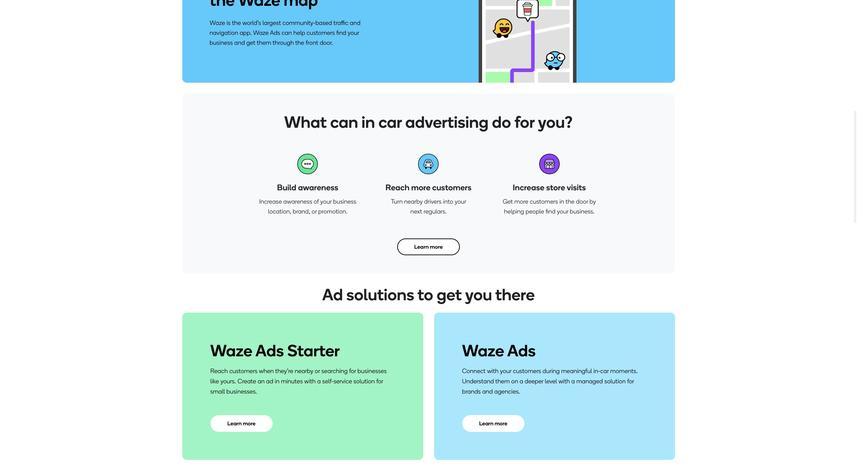 Task type: vqa. For each thing, say whether or not it's contained in the screenshot.
in inside the Get more customers in the door by helping people find your business.
yes



Task type: locate. For each thing, give the bounding box(es) containing it.
understand
[[462, 378, 494, 386]]

1 vertical spatial awareness
[[283, 198, 312, 206]]

the down help
[[295, 39, 304, 46]]

them up agencies.
[[495, 378, 510, 386]]

next
[[410, 208, 422, 216]]

your down traffic
[[348, 29, 359, 36]]

3 a from the left
[[571, 378, 575, 386]]

increase up location,
[[259, 198, 282, 206]]

a down meaningful
[[571, 378, 575, 386]]

for right do
[[515, 112, 535, 132]]

2 horizontal spatial and
[[482, 388, 493, 396]]

0 horizontal spatial solution
[[354, 378, 375, 386]]

2 horizontal spatial learn more
[[479, 421, 507, 427]]

people
[[526, 208, 544, 216]]

or down of
[[312, 208, 317, 216]]

store
[[546, 183, 565, 193]]

your inside 'turn nearby drivers into your next regulars.'
[[455, 198, 466, 206]]

1 learn more button from the left
[[210, 416, 273, 433]]

waze up yours.
[[210, 341, 252, 361]]

build
[[277, 183, 296, 193]]

learn
[[414, 244, 429, 250], [227, 421, 242, 427], [479, 421, 494, 427]]

reach customers when they're nearby or searching for businesses like yours. create an ad in minutes with a self-service solution for small businesses.
[[210, 368, 387, 396]]

1 horizontal spatial and
[[350, 19, 361, 27]]

1 vertical spatial the
[[295, 39, 304, 46]]

customers inside reach customers when they're nearby or searching for businesses like yours. create an ad in minutes with a self-service solution for small businesses.
[[229, 368, 258, 375]]

business
[[210, 39, 233, 46], [333, 198, 356, 206]]

largest
[[263, 19, 281, 27]]

2 horizontal spatial a
[[571, 378, 575, 386]]

you
[[465, 285, 492, 305]]

a
[[317, 378, 321, 386], [520, 378, 523, 386], [571, 378, 575, 386]]

front
[[306, 39, 318, 46]]

1 vertical spatial increase
[[259, 198, 282, 206]]

2 horizontal spatial the
[[566, 198, 575, 206]]

awareness
[[298, 183, 338, 193], [283, 198, 312, 206]]

1 vertical spatial in
[[560, 198, 564, 206]]

on
[[511, 378, 518, 386]]

nearby up next on the left top of page
[[404, 198, 423, 206]]

and
[[350, 19, 361, 27], [234, 39, 245, 46], [482, 388, 493, 396]]

0 vertical spatial reach
[[386, 183, 410, 193]]

connect
[[462, 368, 486, 375]]

1 vertical spatial nearby
[[295, 368, 313, 375]]

0 horizontal spatial in
[[275, 378, 280, 386]]

of
[[314, 198, 319, 206]]

with
[[487, 368, 499, 375], [304, 378, 316, 386], [559, 378, 570, 386]]

customers
[[307, 29, 335, 36], [432, 183, 472, 193], [530, 198, 558, 206], [229, 368, 258, 375], [513, 368, 541, 375]]

and right traffic
[[350, 19, 361, 27]]

your left business.
[[557, 208, 569, 216]]

0 horizontal spatial a
[[317, 378, 321, 386]]

0 horizontal spatial learn
[[227, 421, 242, 427]]

increase up people
[[513, 183, 545, 193]]

meaningful
[[561, 368, 592, 375]]

ad
[[322, 285, 343, 305]]

connect with your customers during meaningful in-car moments. understand them on a deeper level with a managed solution for brands and agencies.
[[462, 368, 638, 396]]

customers up deeper
[[513, 368, 541, 375]]

a inside reach customers when they're nearby or searching for businesses like yours. create an ad in minutes with a self-service solution for small businesses.
[[317, 378, 321, 386]]

reach for reach customers when they're nearby or searching for businesses like yours. create an ad in minutes with a self-service solution for small businesses.
[[210, 368, 228, 375]]

ads up when
[[256, 341, 284, 361]]

0 vertical spatial them
[[257, 39, 271, 46]]

1 horizontal spatial business
[[333, 198, 356, 206]]

business down navigation
[[210, 39, 233, 46]]

0 horizontal spatial increase
[[259, 198, 282, 206]]

or inside increase awareness of your business location, brand, or promotion.
[[312, 208, 317, 216]]

1 horizontal spatial increase
[[513, 183, 545, 193]]

1 horizontal spatial learn
[[414, 244, 429, 250]]

and inside connect with your customers during meaningful in-car moments. understand them on a deeper level with a managed solution for brands and agencies.
[[482, 388, 493, 396]]

0 vertical spatial car
[[379, 112, 402, 132]]

0 horizontal spatial learn more
[[227, 421, 256, 427]]

for
[[515, 112, 535, 132], [349, 368, 356, 375], [376, 378, 383, 386], [627, 378, 634, 386]]

and down 'app.'
[[234, 39, 245, 46]]

what can in car advertising do for you?
[[284, 112, 573, 132]]

reach for reach more customers
[[386, 183, 410, 193]]

and down the understand
[[482, 388, 493, 396]]

2 vertical spatial the
[[566, 198, 575, 206]]

drivers
[[424, 198, 442, 206]]

1 vertical spatial can
[[330, 112, 358, 132]]

level
[[545, 378, 557, 386]]

1 horizontal spatial a
[[520, 378, 523, 386]]

awareness up of
[[298, 183, 338, 193]]

0 horizontal spatial nearby
[[295, 368, 313, 375]]

1 vertical spatial and
[[234, 39, 245, 46]]

1 horizontal spatial nearby
[[404, 198, 423, 206]]

or left searching
[[315, 368, 320, 375]]

awareness inside increase awareness of your business location, brand, or promotion.
[[283, 198, 312, 206]]

to
[[418, 285, 433, 305]]

0 horizontal spatial business
[[210, 39, 233, 46]]

get inside waze is the world's largest community-based traffic and navigation app. waze ads can help customers find your business and get them through the front door.
[[246, 39, 255, 46]]

get
[[503, 198, 513, 206]]

1 horizontal spatial learn more
[[414, 244, 443, 250]]

in inside reach customers when they're nearby or searching for businesses like yours. create an ad in minutes with a self-service solution for small businesses.
[[275, 378, 280, 386]]

can
[[282, 29, 292, 36], [330, 112, 358, 132]]

solution down the moments.
[[605, 378, 626, 386]]

find
[[336, 29, 346, 36], [546, 208, 556, 216]]

waze for waze ads starter
[[210, 341, 252, 361]]

solution down businesses
[[354, 378, 375, 386]]

your inside waze is the world's largest community-based traffic and navigation app. waze ads can help customers find your business and get them through the front door.
[[348, 29, 359, 36]]

reach up like at left bottom
[[210, 368, 228, 375]]

1 horizontal spatial reach
[[386, 183, 410, 193]]

there
[[495, 285, 535, 305]]

into
[[443, 198, 453, 206]]

promotion.
[[318, 208, 348, 216]]

0 horizontal spatial get
[[246, 39, 255, 46]]

by
[[590, 198, 596, 206]]

0 horizontal spatial find
[[336, 29, 346, 36]]

2 horizontal spatial with
[[559, 378, 570, 386]]

1 horizontal spatial learn more button
[[462, 416, 525, 433]]

customers inside waze is the world's largest community-based traffic and navigation app. waze ads can help customers find your business and get them through the front door.
[[307, 29, 335, 36]]

self-
[[322, 378, 334, 386]]

learn more
[[414, 244, 443, 250], [227, 421, 256, 427], [479, 421, 507, 427]]

0 vertical spatial can
[[282, 29, 292, 36]]

0 vertical spatial find
[[336, 29, 346, 36]]

ads up on
[[507, 341, 536, 361]]

location,
[[268, 208, 291, 216]]

the right "is"
[[232, 19, 241, 27]]

2 horizontal spatial learn
[[479, 421, 494, 427]]

reach up turn
[[386, 183, 410, 193]]

increase inside increase awareness of your business location, brand, or promotion.
[[259, 198, 282, 206]]

customers inside connect with your customers during meaningful in-car moments. understand them on a deeper level with a managed solution for brands and agencies.
[[513, 368, 541, 375]]

ads
[[270, 29, 280, 36], [256, 341, 284, 361], [507, 341, 536, 361]]

you?
[[538, 112, 573, 132]]

waze ads starter
[[210, 341, 340, 361]]

the
[[232, 19, 241, 27], [295, 39, 304, 46], [566, 198, 575, 206]]

searching
[[321, 368, 348, 375]]

solution
[[354, 378, 375, 386], [605, 378, 626, 386]]

1 solution from the left
[[354, 378, 375, 386]]

get right to
[[437, 285, 462, 305]]

0 vertical spatial business
[[210, 39, 233, 46]]

ads for waze ads
[[507, 341, 536, 361]]

learn more for waze ads starter
[[227, 421, 256, 427]]

them inside waze is the world's largest community-based traffic and navigation app. waze ads can help customers find your business and get them through the front door.
[[257, 39, 271, 46]]

waze left "is"
[[210, 19, 225, 27]]

customers down based
[[307, 29, 335, 36]]

them inside connect with your customers during meaningful in-car moments. understand them on a deeper level with a managed solution for brands and agencies.
[[495, 378, 510, 386]]

1 horizontal spatial car
[[600, 368, 609, 375]]

awareness up brand,
[[283, 198, 312, 206]]

1 vertical spatial them
[[495, 378, 510, 386]]

car
[[379, 112, 402, 132], [600, 368, 609, 375]]

for down the moments.
[[627, 378, 634, 386]]

0 vertical spatial the
[[232, 19, 241, 27]]

nearby inside reach customers when they're nearby or searching for businesses like yours. create an ad in minutes with a self-service solution for small businesses.
[[295, 368, 313, 375]]

1 horizontal spatial in
[[362, 112, 375, 132]]

car image
[[418, 154, 439, 175]]

1 horizontal spatial can
[[330, 112, 358, 132]]

car inside connect with your customers during meaningful in-car moments. understand them on a deeper level with a managed solution for brands and agencies.
[[600, 368, 609, 375]]

1 vertical spatial or
[[315, 368, 320, 375]]

in
[[362, 112, 375, 132], [560, 198, 564, 206], [275, 378, 280, 386]]

find right people
[[546, 208, 556, 216]]

brands
[[462, 388, 481, 396]]

them
[[257, 39, 271, 46], [495, 378, 510, 386]]

with left self-
[[304, 378, 316, 386]]

2 horizontal spatial in
[[560, 198, 564, 206]]

storefront image
[[539, 154, 560, 175]]

0 vertical spatial nearby
[[404, 198, 423, 206]]

waze ad of a coffee shop on the waze map image
[[468, 0, 576, 83]]

0 horizontal spatial reach
[[210, 368, 228, 375]]

1 vertical spatial get
[[437, 285, 462, 305]]

a right on
[[520, 378, 523, 386]]

increase
[[513, 183, 545, 193], [259, 198, 282, 206]]

reach
[[386, 183, 410, 193], [210, 368, 228, 375]]

minutes
[[281, 378, 303, 386]]

your right of
[[320, 198, 332, 206]]

find down traffic
[[336, 29, 346, 36]]

2 vertical spatial and
[[482, 388, 493, 396]]

nearby
[[404, 198, 423, 206], [295, 368, 313, 375]]

get down 'app.'
[[246, 39, 255, 46]]

business up promotion.
[[333, 198, 356, 206]]

traffic
[[334, 19, 348, 27]]

0 horizontal spatial them
[[257, 39, 271, 46]]

1 horizontal spatial find
[[546, 208, 556, 216]]

1 horizontal spatial them
[[495, 378, 510, 386]]

for up service
[[349, 368, 356, 375]]

waze is the world's largest community-based traffic and navigation app. waze ads can help customers find your business and get them through the front door.
[[210, 19, 361, 46]]

learn more button
[[210, 416, 273, 433], [462, 416, 525, 433]]

1 a from the left
[[317, 378, 321, 386]]

managed
[[577, 378, 603, 386]]

a left self-
[[317, 378, 321, 386]]

waze up connect
[[462, 341, 504, 361]]

learn more inside learn more link
[[414, 244, 443, 250]]

the left door
[[566, 198, 575, 206]]

or
[[312, 208, 317, 216], [315, 368, 320, 375]]

they're
[[275, 368, 293, 375]]

0 horizontal spatial can
[[282, 29, 292, 36]]

them left the through
[[257, 39, 271, 46]]

your
[[348, 29, 359, 36], [320, 198, 332, 206], [455, 198, 466, 206], [557, 208, 569, 216], [500, 368, 512, 375]]

reach inside reach customers when they're nearby or searching for businesses like yours. create an ad in minutes with a self-service solution for small businesses.
[[210, 368, 228, 375]]

create
[[238, 378, 256, 386]]

your right into
[[455, 198, 466, 206]]

2 vertical spatial in
[[275, 378, 280, 386]]

waze
[[210, 19, 225, 27], [253, 29, 269, 36], [210, 341, 252, 361], [462, 341, 504, 361]]

2 a from the left
[[520, 378, 523, 386]]

learn more button for waze ads starter
[[210, 416, 273, 433]]

0 horizontal spatial with
[[304, 378, 316, 386]]

more inside get more customers in the door by helping people find your business.
[[515, 198, 528, 206]]

1 horizontal spatial the
[[295, 39, 304, 46]]

waze down world's at the left
[[253, 29, 269, 36]]

your up on
[[500, 368, 512, 375]]

ads for waze ads starter
[[256, 341, 284, 361]]

get
[[246, 39, 255, 46], [437, 285, 462, 305]]

ads down largest at the left top
[[270, 29, 280, 36]]

0 vertical spatial awareness
[[298, 183, 338, 193]]

an
[[258, 378, 265, 386]]

increase store visits
[[513, 183, 586, 193]]

0 vertical spatial get
[[246, 39, 255, 46]]

1 vertical spatial reach
[[210, 368, 228, 375]]

with right level
[[559, 378, 570, 386]]

0 horizontal spatial learn more button
[[210, 416, 273, 433]]

2 solution from the left
[[605, 378, 626, 386]]

1 vertical spatial find
[[546, 208, 556, 216]]

customers up people
[[530, 198, 558, 206]]

customers up create
[[229, 368, 258, 375]]

0 vertical spatial or
[[312, 208, 317, 216]]

nearby up minutes
[[295, 368, 313, 375]]

ads inside waze is the world's largest community-based traffic and navigation app. waze ads can help customers find your business and get them through the front door.
[[270, 29, 280, 36]]

with up the understand
[[487, 368, 499, 375]]

door
[[576, 198, 588, 206]]

0 vertical spatial increase
[[513, 183, 545, 193]]

in-
[[594, 368, 600, 375]]

more
[[411, 183, 431, 193], [515, 198, 528, 206], [430, 244, 443, 250], [243, 421, 256, 427], [495, 421, 507, 427]]

1 vertical spatial car
[[600, 368, 609, 375]]

turn nearby drivers into your next regulars.
[[391, 198, 466, 216]]

1 horizontal spatial solution
[[605, 378, 626, 386]]

2 learn more button from the left
[[462, 416, 525, 433]]

1 vertical spatial business
[[333, 198, 356, 206]]



Task type: describe. For each thing, give the bounding box(es) containing it.
awareness for increase
[[283, 198, 312, 206]]

community-
[[283, 19, 315, 27]]

0 vertical spatial and
[[350, 19, 361, 27]]

world's
[[242, 19, 261, 27]]

increase for increase store visits
[[513, 183, 545, 193]]

learn more for waze ads
[[479, 421, 507, 427]]

waze for waze ads
[[462, 341, 504, 361]]

find inside waze is the world's largest community-based traffic and navigation app. waze ads can help customers find your business and get them through the front door.
[[336, 29, 346, 36]]

nearby inside 'turn nearby drivers into your next regulars.'
[[404, 198, 423, 206]]

for down businesses
[[376, 378, 383, 386]]

help
[[293, 29, 305, 36]]

the inside get more customers in the door by helping people find your business.
[[566, 198, 575, 206]]

yours.
[[220, 378, 236, 386]]

visits
[[567, 183, 586, 193]]

find inside get more customers in the door by helping people find your business.
[[546, 208, 556, 216]]

get more customers in the door by helping people find your business.
[[503, 198, 596, 216]]

solution inside reach customers when they're nearby or searching for businesses like yours. create an ad in minutes with a self-service solution for small businesses.
[[354, 378, 375, 386]]

solutions
[[347, 285, 414, 305]]

navigation
[[210, 29, 238, 36]]

what
[[284, 112, 327, 132]]

waze for waze is the world's largest community-based traffic and navigation app. waze ads can help customers find your business and get them through the front door.
[[210, 19, 225, 27]]

brand,
[[293, 208, 310, 216]]

during
[[543, 368, 560, 375]]

turn
[[391, 198, 403, 206]]

business inside waze is the world's largest community-based traffic and navigation app. waze ads can help customers find your business and get them through the front door.
[[210, 39, 233, 46]]

can inside waze is the world's largest community-based traffic and navigation app. waze ads can help customers find your business and get them through the front door.
[[282, 29, 292, 36]]

reach more customers
[[386, 183, 472, 193]]

learn for waze ads starter
[[227, 421, 242, 427]]

waze ads
[[462, 341, 536, 361]]

business inside increase awareness of your business location, brand, or promotion.
[[333, 198, 356, 206]]

businesses
[[358, 368, 387, 375]]

for inside connect with your customers during meaningful in-car moments. understand them on a deeper level with a managed solution for brands and agencies.
[[627, 378, 634, 386]]

ad solutions to get you there
[[322, 285, 535, 305]]

your inside increase awareness of your business location, brand, or promotion.
[[320, 198, 332, 206]]

in inside get more customers in the door by helping people find your business.
[[560, 198, 564, 206]]

with inside reach customers when they're nearby or searching for businesses like yours. create an ad in minutes with a self-service solution for small businesses.
[[304, 378, 316, 386]]

customers up into
[[432, 183, 472, 193]]

your inside get more customers in the door by helping people find your business.
[[557, 208, 569, 216]]

increase for increase awareness of your business location, brand, or promotion.
[[259, 198, 282, 206]]

agencies.
[[494, 388, 520, 396]]

learn for waze ads
[[479, 421, 494, 427]]

build awareness
[[277, 183, 338, 193]]

is
[[227, 19, 231, 27]]

increase awareness of your business location, brand, or promotion.
[[259, 198, 356, 216]]

when
[[259, 368, 274, 375]]

app.
[[240, 29, 252, 36]]

businesses.
[[226, 388, 257, 396]]

awareness for build
[[298, 183, 338, 193]]

customers inside get more customers in the door by helping people find your business.
[[530, 198, 558, 206]]

do
[[492, 112, 511, 132]]

based
[[315, 19, 332, 27]]

small
[[210, 388, 225, 396]]

regulars.
[[424, 208, 447, 216]]

door.
[[320, 39, 333, 46]]

ad
[[266, 378, 273, 386]]

business.
[[570, 208, 595, 216]]

learn more button for waze ads
[[462, 416, 525, 433]]

advertising
[[405, 112, 489, 132]]

learn more link
[[397, 239, 460, 256]]

0 horizontal spatial and
[[234, 39, 245, 46]]

1 horizontal spatial with
[[487, 368, 499, 375]]

0 horizontal spatial car
[[379, 112, 402, 132]]

speech bubble image
[[298, 154, 318, 175]]

1 horizontal spatial get
[[437, 285, 462, 305]]

starter
[[287, 341, 340, 361]]

or inside reach customers when they're nearby or searching for businesses like yours. create an ad in minutes with a self-service solution for small businesses.
[[315, 368, 320, 375]]

moments.
[[610, 368, 638, 375]]

0 vertical spatial in
[[362, 112, 375, 132]]

through
[[273, 39, 294, 46]]

0 horizontal spatial the
[[232, 19, 241, 27]]

solution inside connect with your customers during meaningful in-car moments. understand them on a deeper level with a managed solution for brands and agencies.
[[605, 378, 626, 386]]

your inside connect with your customers during meaningful in-car moments. understand them on a deeper level with a managed solution for brands and agencies.
[[500, 368, 512, 375]]

like
[[210, 378, 219, 386]]

deeper
[[525, 378, 543, 386]]

helping
[[504, 208, 524, 216]]

service
[[334, 378, 352, 386]]



